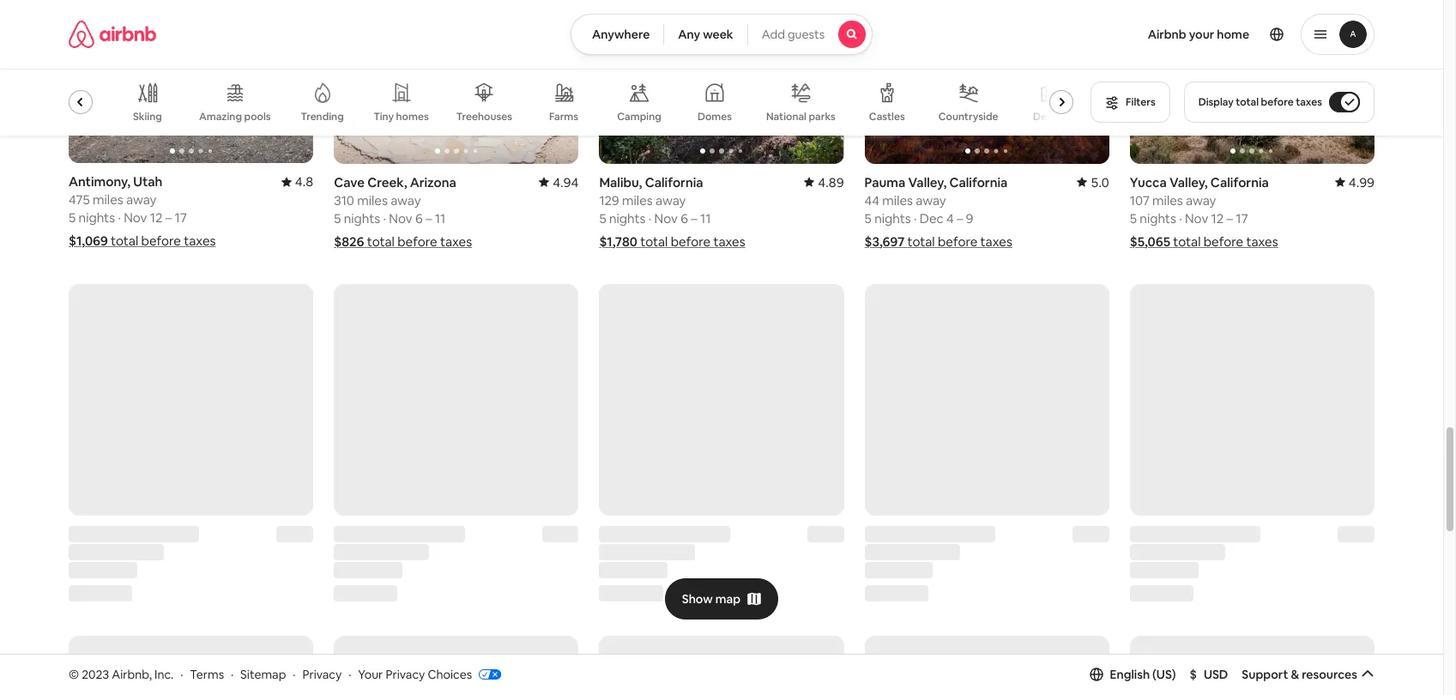 Task type: describe. For each thing, give the bounding box(es) containing it.
1 privacy from the left
[[302, 667, 342, 682]]

total inside malibu, california 129 miles away 5 nights · nov 6 – 11 $1,780 total before taxes
[[641, 233, 668, 249]]

$ usd
[[1190, 667, 1229, 682]]

sitemap link
[[240, 667, 286, 682]]

amazing
[[199, 110, 242, 124]]

miles for 310 miles away
[[357, 192, 388, 208]]

17 inside antimony, utah 475 miles away 5 nights · nov 12 – 17 $1,069 total before taxes
[[175, 210, 187, 226]]

antimony,
[[69, 174, 130, 190]]

$5,065
[[1130, 233, 1171, 249]]

sitemap
[[240, 667, 286, 682]]

miles inside antimony, utah 475 miles away 5 nights · nov 12 – 17 $1,069 total before taxes
[[93, 192, 123, 208]]

terms link
[[190, 667, 224, 682]]

&
[[1291, 667, 1300, 682]]

taxes inside cave creek, arizona 310 miles away 5 nights · nov 6 – 11 $826 total before taxes
[[440, 233, 472, 249]]

your privacy choices link
[[358, 667, 501, 683]]

5.0 out of 5 average rating image
[[1078, 174, 1110, 190]]

$826
[[334, 233, 364, 249]]

(us)
[[1153, 667, 1176, 682]]

show map
[[682, 591, 741, 607]]

6 inside cave creek, arizona 310 miles away 5 nights · nov 6 – 11 $826 total before taxes
[[415, 210, 423, 226]]

pauma valley, california 44 miles away 5 nights · dec 4 – 9 $3,697 total before taxes
[[865, 174, 1013, 249]]

castles
[[869, 110, 905, 124]]

farms
[[549, 110, 579, 124]]

miles for 107 miles away
[[1153, 192, 1183, 208]]

4.94
[[553, 174, 579, 190]]

· inside cave creek, arizona 310 miles away 5 nights · nov 6 – 11 $826 total before taxes
[[383, 210, 386, 226]]

parks
[[809, 110, 836, 123]]

domes
[[698, 110, 732, 124]]

pools
[[244, 110, 271, 124]]

– inside malibu, california 129 miles away 5 nights · nov 6 – 11 $1,780 total before taxes
[[691, 210, 698, 226]]

before inside malibu, california 129 miles away 5 nights · nov 6 – 11 $1,780 total before taxes
[[671, 233, 711, 249]]

4
[[947, 210, 954, 226]]

airbnb your home
[[1148, 27, 1250, 42]]

miles inside malibu, california 129 miles away 5 nights · nov 6 – 11 $1,780 total before taxes
[[622, 192, 653, 208]]

nights inside malibu, california 129 miles away 5 nights · nov 6 – 11 $1,780 total before taxes
[[609, 210, 646, 226]]

add guests
[[762, 27, 825, 42]]

4.89 out of 5 average rating image
[[805, 174, 844, 190]]

$1,069
[[69, 233, 108, 249]]

valley, for pauma
[[909, 174, 947, 190]]

inc.
[[155, 667, 174, 682]]

utah
[[133, 174, 163, 190]]

before inside yucca valley, california 107 miles away 5 nights · nov 12 – 17 $5,065 total before taxes
[[1204, 233, 1244, 249]]

5 inside antimony, utah 475 miles away 5 nights · nov 12 – 17 $1,069 total before taxes
[[69, 210, 76, 226]]

total inside yucca valley, california 107 miles away 5 nights · nov 12 – 17 $5,065 total before taxes
[[1174, 233, 1201, 249]]

nights for 310
[[344, 210, 380, 226]]

arizona
[[410, 174, 457, 190]]

show
[[682, 591, 713, 607]]

away for 107
[[1186, 192, 1217, 208]]

tiny
[[374, 110, 394, 124]]

– for 44 miles away
[[957, 210, 963, 226]]

add
[[762, 27, 785, 42]]

away inside antimony, utah 475 miles away 5 nights · nov 12 – 17 $1,069 total before taxes
[[126, 192, 157, 208]]

5 for 44
[[865, 210, 872, 226]]

terms
[[190, 667, 224, 682]]

california for pauma valley, california 44 miles away 5 nights · dec 4 – 9 $3,697 total before taxes
[[950, 174, 1008, 190]]

9
[[966, 210, 974, 226]]

cave creek, arizona 310 miles away 5 nights · nov 6 – 11 $826 total before taxes
[[334, 174, 472, 249]]

any week button
[[664, 14, 748, 55]]

any week
[[678, 27, 734, 42]]

none search field containing anywhere
[[571, 14, 873, 55]]

· inside pauma valley, california 44 miles away 5 nights · dec 4 – 9 $3,697 total before taxes
[[914, 210, 917, 226]]

© 2023 airbnb, inc. ·
[[69, 667, 183, 682]]

homes
[[396, 110, 429, 124]]

– for 310 miles away
[[426, 210, 432, 226]]

nights for 107
[[1140, 210, 1177, 226]]

tiny homes
[[374, 110, 429, 124]]

your privacy choices
[[358, 667, 472, 682]]

total inside pauma valley, california 44 miles away 5 nights · dec 4 – 9 $3,697 total before taxes
[[908, 233, 935, 249]]

valley, for yucca
[[1170, 174, 1208, 190]]

airbnb,
[[112, 667, 152, 682]]

choices
[[428, 667, 472, 682]]

107
[[1130, 192, 1150, 208]]

cave
[[334, 174, 365, 190]]

4.8 out of 5 average rating image
[[281, 174, 313, 190]]

– for 107 miles away
[[1227, 210, 1233, 226]]

camping
[[617, 110, 662, 124]]

total inside cave creek, arizona 310 miles away 5 nights · nov 6 – 11 $826 total before taxes
[[367, 233, 395, 249]]

©
[[69, 667, 79, 682]]

english (us)
[[1110, 667, 1176, 682]]

airbnb
[[1148, 27, 1187, 42]]

display total before taxes button
[[1184, 82, 1375, 123]]

privacy link
[[302, 667, 342, 682]]

12 inside antimony, utah 475 miles away 5 nights · nov 12 – 17 $1,069 total before taxes
[[150, 210, 163, 226]]

countryside
[[939, 110, 999, 124]]

anywhere button
[[571, 14, 665, 55]]

resources
[[1302, 667, 1358, 682]]

· inside yucca valley, california 107 miles away 5 nights · nov 12 – 17 $5,065 total before taxes
[[1180, 210, 1183, 226]]

away for 310
[[391, 192, 421, 208]]

display total before taxes
[[1199, 95, 1323, 109]]

mansions
[[49, 110, 95, 124]]

home
[[1217, 27, 1250, 42]]

· inside antimony, utah 475 miles away 5 nights · nov 12 – 17 $1,069 total before taxes
[[118, 210, 121, 226]]

4.89
[[818, 174, 844, 190]]

national
[[766, 110, 807, 123]]

english (us) button
[[1090, 667, 1176, 682]]

5 for 310
[[334, 210, 341, 226]]

5.0
[[1091, 174, 1110, 190]]

away for 44
[[916, 192, 946, 208]]

· inside malibu, california 129 miles away 5 nights · nov 6 – 11 $1,780 total before taxes
[[649, 210, 652, 226]]

$3,697
[[865, 233, 905, 249]]

6 inside malibu, california 129 miles away 5 nights · nov 6 – 11 $1,780 total before taxes
[[681, 210, 688, 226]]



Task type: vqa. For each thing, say whether or not it's contained in the screenshot.
'–' within the Antimony, Utah 475 miles away 5 nights · Nov 12 – 17 $1,069 total before taxes
yes



Task type: locate. For each thing, give the bounding box(es) containing it.
away
[[126, 192, 157, 208], [391, 192, 421, 208], [656, 192, 686, 208], [916, 192, 946, 208], [1186, 192, 1217, 208]]

2 away from the left
[[391, 192, 421, 208]]

1 horizontal spatial valley,
[[1170, 174, 1208, 190]]

3 miles from the left
[[622, 192, 653, 208]]

before inside antimony, utah 475 miles away 5 nights · nov 12 – 17 $1,069 total before taxes
[[141, 233, 181, 249]]

creek,
[[367, 174, 407, 190]]

taxes inside button
[[1296, 95, 1323, 109]]

away inside malibu, california 129 miles away 5 nights · nov 6 – 11 $1,780 total before taxes
[[656, 192, 686, 208]]

california inside yucca valley, california 107 miles away 5 nights · nov 12 – 17 $5,065 total before taxes
[[1211, 174, 1269, 190]]

trending
[[301, 110, 344, 124]]

total right $1,780 at top left
[[641, 233, 668, 249]]

2 11 from the left
[[700, 210, 711, 226]]

california up 9
[[950, 174, 1008, 190]]

129
[[599, 192, 620, 208]]

taxes inside antimony, utah 475 miles away 5 nights · nov 12 – 17 $1,069 total before taxes
[[184, 233, 216, 249]]

support
[[1242, 667, 1289, 682]]

group
[[48, 69, 1081, 136]]

total down dec
[[908, 233, 935, 249]]

2023
[[82, 667, 109, 682]]

map
[[716, 591, 741, 607]]

4 5 from the left
[[865, 210, 872, 226]]

6
[[415, 210, 423, 226], [681, 210, 688, 226]]

before inside cave creek, arizona 310 miles away 5 nights · nov 6 – 11 $826 total before taxes
[[398, 233, 437, 249]]

away inside pauma valley, california 44 miles away 5 nights · dec 4 – 9 $3,697 total before taxes
[[916, 192, 946, 208]]

anywhere
[[592, 27, 650, 42]]

0 horizontal spatial 12
[[150, 210, 163, 226]]

1 horizontal spatial privacy
[[386, 667, 425, 682]]

1 nights from the left
[[79, 210, 115, 226]]

0 horizontal spatial 11
[[435, 210, 446, 226]]

away up dec
[[916, 192, 946, 208]]

miles down yucca
[[1153, 192, 1183, 208]]

1 6 from the left
[[415, 210, 423, 226]]

any
[[678, 27, 701, 42]]

nights down 310
[[344, 210, 380, 226]]

– inside cave creek, arizona 310 miles away 5 nights · nov 6 – 11 $826 total before taxes
[[426, 210, 432, 226]]

0 horizontal spatial valley,
[[909, 174, 947, 190]]

miles down pauma
[[883, 192, 913, 208]]

11 inside cave creek, arizona 310 miles away 5 nights · nov 6 – 11 $826 total before taxes
[[435, 210, 446, 226]]

california for yucca valley, california 107 miles away 5 nights · nov 12 – 17 $5,065 total before taxes
[[1211, 174, 1269, 190]]

display
[[1199, 95, 1234, 109]]

filters button
[[1091, 82, 1171, 123]]

1 horizontal spatial california
[[950, 174, 1008, 190]]

475
[[69, 192, 90, 208]]

taxes
[[1296, 95, 1323, 109], [184, 233, 216, 249], [440, 233, 472, 249], [714, 233, 746, 249], [981, 233, 1013, 249], [1247, 233, 1279, 249]]

taxes inside pauma valley, california 44 miles away 5 nights · dec 4 – 9 $3,697 total before taxes
[[981, 233, 1013, 249]]

add guests button
[[747, 14, 873, 55]]

nov
[[124, 210, 147, 226], [389, 210, 413, 226], [655, 210, 678, 226], [1185, 210, 1209, 226]]

before inside the display total before taxes button
[[1261, 95, 1294, 109]]

1 12 from the left
[[150, 210, 163, 226]]

before down utah
[[141, 233, 181, 249]]

nov inside yucca valley, california 107 miles away 5 nights · nov 12 – 17 $5,065 total before taxes
[[1185, 210, 1209, 226]]

dec
[[920, 210, 944, 226]]

11 inside malibu, california 129 miles away 5 nights · nov 6 – 11 $1,780 total before taxes
[[700, 210, 711, 226]]

2 horizontal spatial california
[[1211, 174, 1269, 190]]

3 nights from the left
[[609, 210, 646, 226]]

4.99 out of 5 average rating image
[[1335, 174, 1375, 190]]

away inside yucca valley, california 107 miles away 5 nights · nov 12 – 17 $5,065 total before taxes
[[1186, 192, 1217, 208]]

44
[[865, 192, 880, 208]]

1 nov from the left
[[124, 210, 147, 226]]

nights inside antimony, utah 475 miles away 5 nights · nov 12 – 17 $1,069 total before taxes
[[79, 210, 115, 226]]

your
[[1189, 27, 1215, 42]]

5 – from the left
[[1227, 210, 1233, 226]]

skiing
[[133, 110, 162, 124]]

0 horizontal spatial privacy
[[302, 667, 342, 682]]

support & resources
[[1242, 667, 1358, 682]]

5 inside pauma valley, california 44 miles away 5 nights · dec 4 – 9 $3,697 total before taxes
[[865, 210, 872, 226]]

4 – from the left
[[957, 210, 963, 226]]

your
[[358, 667, 383, 682]]

terms · sitemap · privacy ·
[[190, 667, 351, 682]]

1 5 from the left
[[69, 210, 76, 226]]

profile element
[[894, 0, 1375, 69]]

4 nov from the left
[[1185, 210, 1209, 226]]

2 5 from the left
[[334, 210, 341, 226]]

away right "129"
[[656, 192, 686, 208]]

5 away from the left
[[1186, 192, 1217, 208]]

3 5 from the left
[[599, 210, 607, 226]]

before inside pauma valley, california 44 miles away 5 nights · dec 4 – 9 $3,697 total before taxes
[[938, 233, 978, 249]]

california right malibu,
[[645, 174, 704, 190]]

airbnb your home link
[[1138, 16, 1260, 52]]

0 horizontal spatial 17
[[175, 210, 187, 226]]

2 nov from the left
[[389, 210, 413, 226]]

amazing pools
[[199, 110, 271, 124]]

3 – from the left
[[691, 210, 698, 226]]

filters
[[1126, 95, 1156, 109]]

miles for 44 miles away
[[883, 192, 913, 208]]

california inside malibu, california 129 miles away 5 nights · nov 6 – 11 $1,780 total before taxes
[[645, 174, 704, 190]]

–
[[165, 210, 172, 226], [426, 210, 432, 226], [691, 210, 698, 226], [957, 210, 963, 226], [1227, 210, 1233, 226]]

4.8
[[295, 174, 313, 190]]

1 17 from the left
[[175, 210, 187, 226]]

usd
[[1204, 667, 1229, 682]]

miles
[[93, 192, 123, 208], [357, 192, 388, 208], [622, 192, 653, 208], [883, 192, 913, 208], [1153, 192, 1183, 208]]

before right display
[[1261, 95, 1294, 109]]

1 away from the left
[[126, 192, 157, 208]]

before down arizona
[[398, 233, 437, 249]]

nov inside antimony, utah 475 miles away 5 nights · nov 12 – 17 $1,069 total before taxes
[[124, 210, 147, 226]]

yucca valley, california 107 miles away 5 nights · nov 12 – 17 $5,065 total before taxes
[[1130, 174, 1279, 249]]

2 – from the left
[[426, 210, 432, 226]]

17 inside yucca valley, california 107 miles away 5 nights · nov 12 – 17 $5,065 total before taxes
[[1236, 210, 1249, 226]]

away down utah
[[126, 192, 157, 208]]

miles inside yucca valley, california 107 miles away 5 nights · nov 12 – 17 $5,065 total before taxes
[[1153, 192, 1183, 208]]

nights up $1,780 at top left
[[609, 210, 646, 226]]

nights inside pauma valley, california 44 miles away 5 nights · dec 4 – 9 $3,697 total before taxes
[[875, 210, 911, 226]]

1 valley, from the left
[[909, 174, 947, 190]]

national parks
[[766, 110, 836, 123]]

away down creek,
[[391, 192, 421, 208]]

nights inside yucca valley, california 107 miles away 5 nights · nov 12 – 17 $5,065 total before taxes
[[1140, 210, 1177, 226]]

taxes inside malibu, california 129 miles away 5 nights · nov 6 – 11 $1,780 total before taxes
[[714, 233, 746, 249]]

$1,780
[[599, 233, 638, 249]]

total inside button
[[1236, 95, 1259, 109]]

pauma
[[865, 174, 906, 190]]

2 17 from the left
[[1236, 210, 1249, 226]]

total right $826
[[367, 233, 395, 249]]

total right display
[[1236, 95, 1259, 109]]

5 down 44
[[865, 210, 872, 226]]

before right $1,780 at top left
[[671, 233, 711, 249]]

2 privacy from the left
[[386, 667, 425, 682]]

privacy left your
[[302, 667, 342, 682]]

total right '$5,065'
[[1174, 233, 1201, 249]]

2 miles from the left
[[357, 192, 388, 208]]

5 miles from the left
[[1153, 192, 1183, 208]]

total inside antimony, utah 475 miles away 5 nights · nov 12 – 17 $1,069 total before taxes
[[111, 233, 138, 249]]

1 california from the left
[[645, 174, 704, 190]]

5
[[69, 210, 76, 226], [334, 210, 341, 226], [599, 210, 607, 226], [865, 210, 872, 226], [1130, 210, 1137, 226]]

1 – from the left
[[165, 210, 172, 226]]

4.99
[[1349, 174, 1375, 190]]

5 down 310
[[334, 210, 341, 226]]

0 horizontal spatial california
[[645, 174, 704, 190]]

valley, up dec
[[909, 174, 947, 190]]

4 miles from the left
[[883, 192, 913, 208]]

12 inside yucca valley, california 107 miles away 5 nights · nov 12 – 17 $5,065 total before taxes
[[1212, 210, 1224, 226]]

12
[[150, 210, 163, 226], [1212, 210, 1224, 226]]

1 miles from the left
[[93, 192, 123, 208]]

valley, right yucca
[[1170, 174, 1208, 190]]

nights up $1,069
[[79, 210, 115, 226]]

antimony, utah 475 miles away 5 nights · nov 12 – 17 $1,069 total before taxes
[[69, 174, 216, 249]]

5 down 107
[[1130, 210, 1137, 226]]

1 11 from the left
[[435, 210, 446, 226]]

away right 107
[[1186, 192, 1217, 208]]

away inside cave creek, arizona 310 miles away 5 nights · nov 6 – 11 $826 total before taxes
[[391, 192, 421, 208]]

1 horizontal spatial 6
[[681, 210, 688, 226]]

3 away from the left
[[656, 192, 686, 208]]

4 nights from the left
[[875, 210, 911, 226]]

2 6 from the left
[[681, 210, 688, 226]]

2 nights from the left
[[344, 210, 380, 226]]

4 away from the left
[[916, 192, 946, 208]]

1 horizontal spatial 11
[[700, 210, 711, 226]]

5 inside cave creek, arizona 310 miles away 5 nights · nov 6 – 11 $826 total before taxes
[[334, 210, 341, 226]]

5 nights from the left
[[1140, 210, 1177, 226]]

valley,
[[909, 174, 947, 190], [1170, 174, 1208, 190]]

4.94 out of 5 average rating image
[[539, 174, 579, 190]]

3 california from the left
[[1211, 174, 1269, 190]]

2 california from the left
[[950, 174, 1008, 190]]

1 horizontal spatial 17
[[1236, 210, 1249, 226]]

california down display total before taxes
[[1211, 174, 1269, 190]]

total right $1,069
[[111, 233, 138, 249]]

– inside antimony, utah 475 miles away 5 nights · nov 12 – 17 $1,069 total before taxes
[[165, 210, 172, 226]]

5 down "129"
[[599, 210, 607, 226]]

5 down 475
[[69, 210, 76, 226]]

2 valley, from the left
[[1170, 174, 1208, 190]]

5 5 from the left
[[1130, 210, 1137, 226]]

show map button
[[665, 578, 779, 619]]

before down 4
[[938, 233, 978, 249]]

valley, inside pauma valley, california 44 miles away 5 nights · dec 4 – 9 $3,697 total before taxes
[[909, 174, 947, 190]]

english
[[1110, 667, 1150, 682]]

nights for 44
[[875, 210, 911, 226]]

valley, inside yucca valley, california 107 miles away 5 nights · nov 12 – 17 $5,065 total before taxes
[[1170, 174, 1208, 190]]

miles down creek,
[[357, 192, 388, 208]]

privacy
[[302, 667, 342, 682], [386, 667, 425, 682]]

guests
[[788, 27, 825, 42]]

nights up '$5,065'
[[1140, 210, 1177, 226]]

california
[[645, 174, 704, 190], [950, 174, 1008, 190], [1211, 174, 1269, 190]]

miles inside pauma valley, california 44 miles away 5 nights · dec 4 – 9 $3,697 total before taxes
[[883, 192, 913, 208]]

total
[[1236, 95, 1259, 109], [111, 233, 138, 249], [367, 233, 395, 249], [641, 233, 668, 249], [908, 233, 935, 249], [1174, 233, 1201, 249]]

california inside pauma valley, california 44 miles away 5 nights · dec 4 – 9 $3,697 total before taxes
[[950, 174, 1008, 190]]

– inside pauma valley, california 44 miles away 5 nights · dec 4 – 9 $3,697 total before taxes
[[957, 210, 963, 226]]

yucca
[[1130, 174, 1167, 190]]

miles inside cave creek, arizona 310 miles away 5 nights · nov 6 – 11 $826 total before taxes
[[357, 192, 388, 208]]

nights inside cave creek, arizona 310 miles away 5 nights · nov 6 – 11 $826 total before taxes
[[344, 210, 380, 226]]

None search field
[[571, 14, 873, 55]]

17
[[175, 210, 187, 226], [1236, 210, 1249, 226]]

treehouses
[[456, 110, 512, 124]]

malibu,
[[599, 174, 642, 190]]

– inside yucca valley, california 107 miles away 5 nights · nov 12 – 17 $5,065 total before taxes
[[1227, 210, 1233, 226]]

11
[[435, 210, 446, 226], [700, 210, 711, 226]]

1 horizontal spatial 12
[[1212, 210, 1224, 226]]

support & resources button
[[1242, 667, 1375, 682]]

nov inside cave creek, arizona 310 miles away 5 nights · nov 6 – 11 $826 total before taxes
[[389, 210, 413, 226]]

0 horizontal spatial 6
[[415, 210, 423, 226]]

310
[[334, 192, 354, 208]]

2 12 from the left
[[1212, 210, 1224, 226]]

malibu, california 129 miles away 5 nights · nov 6 – 11 $1,780 total before taxes
[[599, 174, 746, 249]]

taxes inside yucca valley, california 107 miles away 5 nights · nov 12 – 17 $5,065 total before taxes
[[1247, 233, 1279, 249]]

3 nov from the left
[[655, 210, 678, 226]]

nights up $3,697
[[875, 210, 911, 226]]

miles down malibu,
[[622, 192, 653, 208]]

group containing national parks
[[48, 69, 1081, 136]]

miles down antimony,
[[93, 192, 123, 208]]

5 inside malibu, california 129 miles away 5 nights · nov 6 – 11 $1,780 total before taxes
[[599, 210, 607, 226]]

nov inside malibu, california 129 miles away 5 nights · nov 6 – 11 $1,780 total before taxes
[[655, 210, 678, 226]]

privacy right your
[[386, 667, 425, 682]]

week
[[703, 27, 734, 42]]

5 inside yucca valley, california 107 miles away 5 nights · nov 12 – 17 $5,065 total before taxes
[[1130, 210, 1137, 226]]

design
[[1033, 110, 1067, 124]]

5 for 107
[[1130, 210, 1137, 226]]

before right '$5,065'
[[1204, 233, 1244, 249]]

$
[[1190, 667, 1197, 682]]



